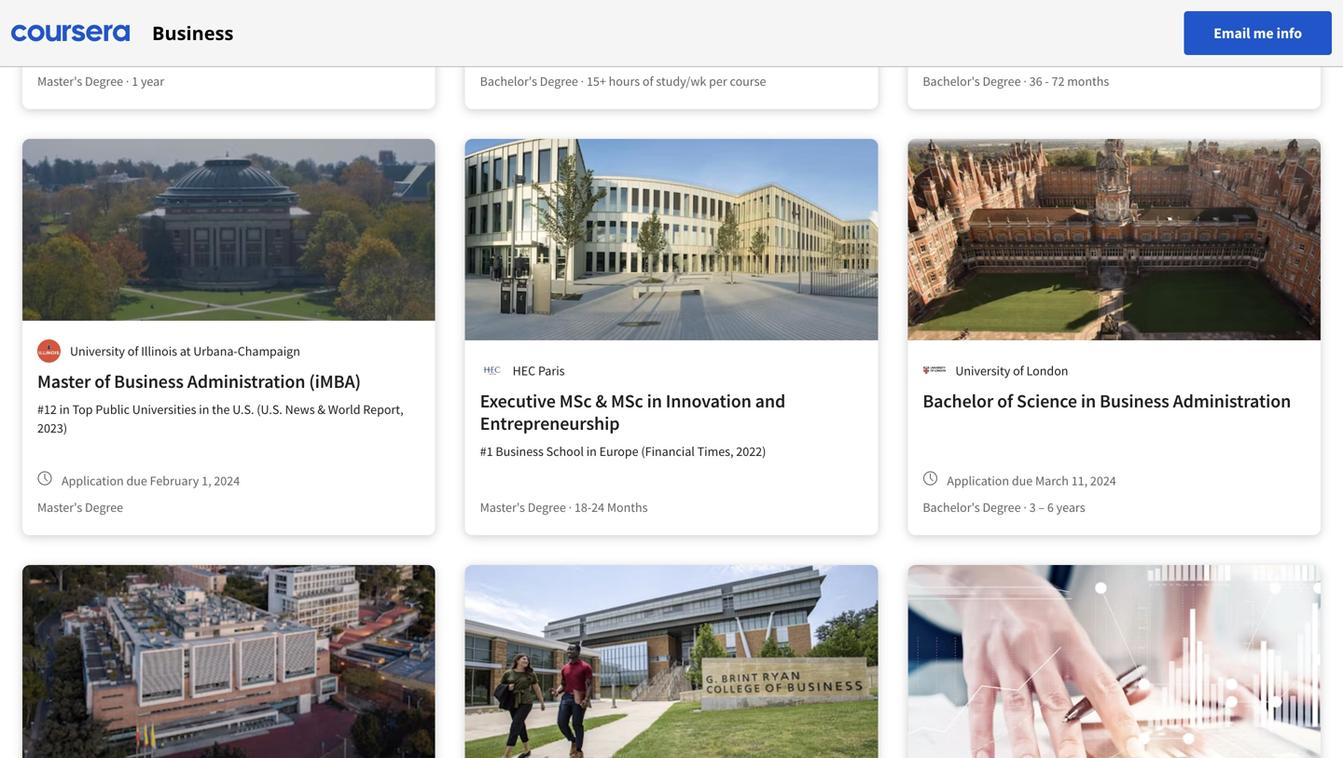 Task type: vqa. For each thing, say whether or not it's contained in the screenshot.
Advanced
no



Task type: describe. For each thing, give the bounding box(es) containing it.
illinois
[[141, 343, 177, 360]]

business right science
[[1100, 390, 1170, 413]]

info
[[1277, 24, 1302, 42]]

university of london logo image
[[923, 359, 946, 383]]

11,
[[1072, 473, 1088, 489]]

bachelor's for bachelor's degree · 3 – 6 years
[[923, 499, 980, 516]]

report,
[[363, 401, 404, 418]]

top
[[72, 401, 93, 418]]

in right science
[[1081, 390, 1096, 413]]

news
[[285, 401, 315, 418]]

times,
[[698, 443, 734, 460]]

email me info
[[1214, 24, 1302, 42]]

email
[[1214, 24, 1251, 42]]

bachelor's for bachelor's degree · 15+ hours of study/wk per course
[[480, 73, 537, 90]]

science
[[1017, 390, 1078, 413]]

in right the #12
[[59, 401, 70, 418]]

coursera image
[[11, 18, 130, 48]]

degree for master's degree · 1 year
[[85, 73, 123, 90]]

of for administration
[[997, 390, 1013, 413]]

year
[[141, 73, 164, 90]]

march
[[1036, 473, 1069, 489]]

degree for bachelor's degree · 36 - 72 months
[[983, 73, 1021, 90]]

university for bachelor of science in business administration
[[956, 362, 1011, 379]]

(u.s.
[[257, 401, 283, 418]]

university of illinois at urbana-champaign
[[70, 343, 300, 360]]

24
[[592, 499, 605, 516]]

in left the
[[199, 401, 209, 418]]

university of illinois at urbana-champaign logo image
[[37, 340, 61, 363]]

bachelor of science in business administration
[[923, 390, 1291, 413]]

me
[[1254, 24, 1274, 42]]

& inside the master of business administration (imba) #12 in top public universities in the u.s. (u.s. news & world report, 2023)
[[318, 401, 326, 418]]

master's for master's degree
[[37, 499, 82, 516]]

email me info button
[[1184, 11, 1332, 55]]

application due march 11, 2024
[[947, 473, 1117, 489]]

18-
[[575, 499, 592, 516]]

1
[[132, 73, 138, 90]]

school
[[546, 443, 584, 460]]

due for february
[[126, 473, 147, 489]]

months
[[1068, 73, 1110, 90]]

hec paris
[[513, 362, 565, 379]]

bachelor's degree · 36 - 72 months link
[[908, 0, 1321, 109]]

· for 36
[[1024, 73, 1027, 90]]

#12
[[37, 401, 57, 418]]

in right school
[[587, 443, 597, 460]]

business up 'year' in the left of the page
[[152, 20, 234, 46]]

business inside executive msc & msc in innovation and entrepreneurship #1 business school in europe (financial times, 2022)
[[496, 443, 544, 460]]

#1
[[480, 443, 493, 460]]

hec
[[513, 362, 536, 379]]

of right hours
[[643, 73, 654, 90]]

bachelor's degree · 15+ hours of study/wk per course
[[480, 73, 766, 90]]

executive msc & msc in innovation and entrepreneurship #1 business school in europe (financial times, 2022)
[[480, 390, 786, 460]]

course
[[730, 73, 766, 90]]

master's for master's degree · 18-24 months
[[480, 499, 525, 516]]

2024 for application due march 11, 2024
[[1091, 473, 1117, 489]]

world
[[328, 401, 361, 418]]

paris
[[538, 362, 565, 379]]

the
[[212, 401, 230, 418]]

u.s.
[[233, 401, 254, 418]]

champaign
[[238, 343, 300, 360]]

business inside the master of business administration (imba) #12 in top public universities in the u.s. (u.s. news & world report, 2023)
[[114, 370, 184, 393]]

-
[[1045, 73, 1049, 90]]

2022)
[[736, 443, 766, 460]]

1,
[[202, 473, 211, 489]]

bachelor's degree · 15+ hours of study/wk per course link
[[465, 0, 878, 109]]



Task type: locate. For each thing, give the bounding box(es) containing it.
of for #12
[[94, 370, 110, 393]]

1 vertical spatial university
[[956, 362, 1011, 379]]

· for 3
[[1024, 499, 1027, 516]]

degree
[[85, 73, 123, 90], [540, 73, 578, 90], [983, 73, 1021, 90], [85, 499, 123, 516], [528, 499, 566, 516], [983, 499, 1021, 516]]

bachelor's left 36
[[923, 73, 980, 90]]

2024 right 1,
[[214, 473, 240, 489]]

0 vertical spatial university
[[70, 343, 125, 360]]

due
[[126, 473, 147, 489], [1012, 473, 1033, 489]]

degree for master's degree
[[85, 499, 123, 516]]

2 2024 from the left
[[1091, 473, 1117, 489]]

· for 15+
[[581, 73, 584, 90]]

application for application due march 11, 2024
[[947, 473, 1010, 489]]

due for march
[[1012, 473, 1033, 489]]

due left february
[[126, 473, 147, 489]]

bachelor's degree · 36 - 72 months
[[923, 73, 1110, 90]]

public
[[95, 401, 130, 418]]

0 horizontal spatial application
[[62, 473, 124, 489]]

&
[[596, 390, 607, 413], [318, 401, 326, 418]]

degree left 1
[[85, 73, 123, 90]]

1 horizontal spatial 2024
[[1091, 473, 1117, 489]]

master
[[37, 370, 91, 393]]

university up master
[[70, 343, 125, 360]]

degree left 15+
[[540, 73, 578, 90]]

degree for master's degree · 18-24 months
[[528, 499, 566, 516]]

· left 3
[[1024, 499, 1027, 516]]

master's for master's degree · 1 year
[[37, 73, 82, 90]]

degree left 3
[[983, 499, 1021, 516]]

university for master of business administration (imba)
[[70, 343, 125, 360]]

· left 15+
[[581, 73, 584, 90]]

degree down application due february 1, 2024
[[85, 499, 123, 516]]

· left 36
[[1024, 73, 1027, 90]]

2 due from the left
[[1012, 473, 1033, 489]]

1 msc from the left
[[560, 390, 592, 413]]

master's degree · 18-24 months
[[480, 499, 648, 516]]

1 application from the left
[[62, 473, 124, 489]]

of down "university of london"
[[997, 390, 1013, 413]]

hec paris logo image
[[480, 359, 504, 383]]

msc
[[560, 390, 592, 413], [611, 390, 643, 413]]

administration
[[187, 370, 305, 393], [1173, 390, 1291, 413]]

1 due from the left
[[126, 473, 147, 489]]

application
[[62, 473, 124, 489], [947, 473, 1010, 489]]

bachelor's for bachelor's degree · 36 - 72 months
[[923, 73, 980, 90]]

–
[[1039, 499, 1045, 516]]

university up bachelor
[[956, 362, 1011, 379]]

bachelor's left 15+
[[480, 73, 537, 90]]

master's down 2023)
[[37, 499, 82, 516]]

of for champaign
[[128, 343, 138, 360]]

15+
[[587, 73, 606, 90]]

2 application from the left
[[947, 473, 1010, 489]]

study/wk
[[656, 73, 707, 90]]

europe
[[600, 443, 639, 460]]

degree inside master's degree · 1 year link
[[85, 73, 123, 90]]

per
[[709, 73, 727, 90]]

bachelor's degree · 3 – 6 years
[[923, 499, 1086, 516]]

1 2024 from the left
[[214, 473, 240, 489]]

master's down #1
[[480, 499, 525, 516]]

degree left "18-"
[[528, 499, 566, 516]]

executive
[[480, 390, 556, 413]]

· left "18-"
[[569, 499, 572, 516]]

bachelor
[[923, 390, 994, 413]]

business up universities
[[114, 370, 184, 393]]

1 horizontal spatial &
[[596, 390, 607, 413]]

degree inside bachelor's degree · 15+ hours of study/wk per course link
[[540, 73, 578, 90]]

72
[[1052, 73, 1065, 90]]

master's degree
[[37, 499, 123, 516]]

master's degree · 1 year link
[[22, 0, 435, 109]]

36
[[1030, 73, 1043, 90]]

2023)
[[37, 420, 67, 437]]

application due february 1, 2024
[[62, 473, 240, 489]]

application up master's degree at the bottom left of page
[[62, 473, 124, 489]]

of inside the master of business administration (imba) #12 in top public universities in the u.s. (u.s. news & world report, 2023)
[[94, 370, 110, 393]]

bachelor's
[[480, 73, 537, 90], [923, 73, 980, 90], [923, 499, 980, 516]]

of
[[643, 73, 654, 90], [128, 343, 138, 360], [1013, 362, 1024, 379], [94, 370, 110, 393], [997, 390, 1013, 413]]

in
[[647, 390, 662, 413], [1081, 390, 1096, 413], [59, 401, 70, 418], [199, 401, 209, 418], [587, 443, 597, 460]]

master of business administration (imba) #12 in top public universities in the u.s. (u.s. news & world report, 2023)
[[37, 370, 404, 437]]

(imba)
[[309, 370, 361, 393]]

february
[[150, 473, 199, 489]]

entrepreneurship
[[480, 412, 620, 435]]

universities
[[132, 401, 196, 418]]

university
[[70, 343, 125, 360], [956, 362, 1011, 379]]

business
[[152, 20, 234, 46], [114, 370, 184, 393], [1100, 390, 1170, 413], [496, 443, 544, 460]]

2024
[[214, 473, 240, 489], [1091, 473, 1117, 489]]

university of london
[[956, 362, 1069, 379]]

& inside executive msc & msc in innovation and entrepreneurship #1 business school in europe (financial times, 2022)
[[596, 390, 607, 413]]

1 horizontal spatial due
[[1012, 473, 1033, 489]]

1 horizontal spatial administration
[[1173, 390, 1291, 413]]

msc up europe
[[611, 390, 643, 413]]

hours
[[609, 73, 640, 90]]

degree for bachelor's degree · 15+ hours of study/wk per course
[[540, 73, 578, 90]]

3
[[1030, 499, 1036, 516]]

london
[[1027, 362, 1069, 379]]

bachelor's left 3
[[923, 499, 980, 516]]

0 horizontal spatial administration
[[187, 370, 305, 393]]

due up 3
[[1012, 473, 1033, 489]]

(financial
[[641, 443, 695, 460]]

degree inside bachelor's degree · 36 - 72 months link
[[983, 73, 1021, 90]]

master's down coursera image
[[37, 73, 82, 90]]

0 horizontal spatial due
[[126, 473, 147, 489]]

0 horizontal spatial 2024
[[214, 473, 240, 489]]

1 horizontal spatial application
[[947, 473, 1010, 489]]

innovation
[[666, 390, 752, 413]]

in up "(financial"
[[647, 390, 662, 413]]

application up bachelor's degree · 3 – 6 years
[[947, 473, 1010, 489]]

master's degree · 1 year
[[37, 73, 164, 90]]

business right #1
[[496, 443, 544, 460]]

6
[[1048, 499, 1054, 516]]

degree for bachelor's degree · 3 – 6 years
[[983, 499, 1021, 516]]

months
[[607, 499, 648, 516]]

of left illinois
[[128, 343, 138, 360]]

· for 1
[[126, 73, 129, 90]]

master's
[[37, 73, 82, 90], [37, 499, 82, 516], [480, 499, 525, 516]]

administration inside the master of business administration (imba) #12 in top public universities in the u.s. (u.s. news & world report, 2023)
[[187, 370, 305, 393]]

0 horizontal spatial &
[[318, 401, 326, 418]]

of left london
[[1013, 362, 1024, 379]]

0 horizontal spatial university
[[70, 343, 125, 360]]

& up europe
[[596, 390, 607, 413]]

0 horizontal spatial msc
[[560, 390, 592, 413]]

urbana-
[[193, 343, 238, 360]]

years
[[1057, 499, 1086, 516]]

of up public
[[94, 370, 110, 393]]

application for application due february 1, 2024
[[62, 473, 124, 489]]

1 horizontal spatial university
[[956, 362, 1011, 379]]

2 msc from the left
[[611, 390, 643, 413]]

& right news
[[318, 401, 326, 418]]

at
[[180, 343, 191, 360]]

· for 18-
[[569, 499, 572, 516]]

·
[[126, 73, 129, 90], [581, 73, 584, 90], [1024, 73, 1027, 90], [569, 499, 572, 516], [1024, 499, 1027, 516]]

2024 right 11, on the bottom of page
[[1091, 473, 1117, 489]]

msc down the paris
[[560, 390, 592, 413]]

and
[[755, 390, 786, 413]]

2024 for application due february 1, 2024
[[214, 473, 240, 489]]

degree left 36
[[983, 73, 1021, 90]]

1 horizontal spatial msc
[[611, 390, 643, 413]]

· left 1
[[126, 73, 129, 90]]



